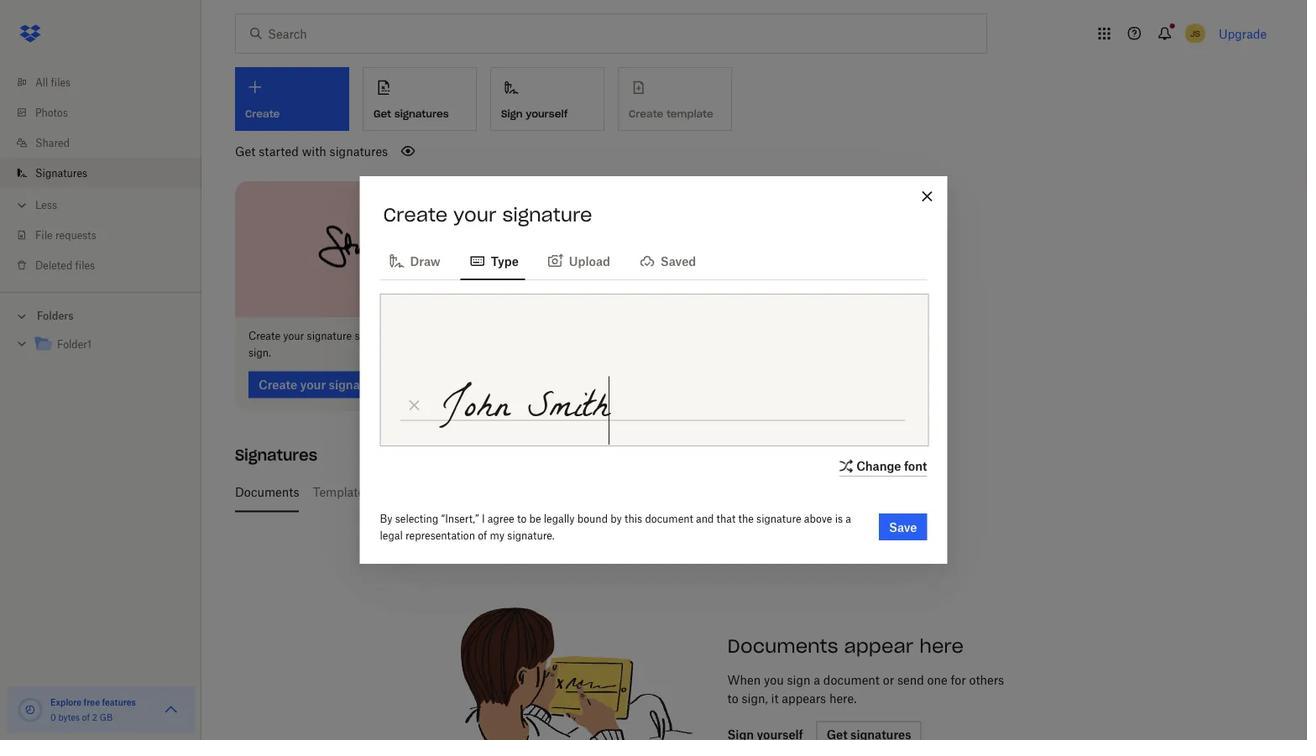 Task type: vqa. For each thing, say whether or not it's contained in the screenshot.
Learn about file requests link
no



Task type: locate. For each thing, give the bounding box(es) containing it.
1 vertical spatial create
[[249, 330, 280, 343]]

you're
[[368, 330, 396, 343]]

files
[[51, 76, 71, 89], [75, 259, 95, 272]]

a right sign
[[814, 673, 820, 688]]

document inside by selecting "insert," i agree to be legally bound by this document and that the signature above is a legal representation of my signature.
[[645, 513, 693, 525]]

your left so
[[283, 330, 304, 343]]

get up 'get started with signatures'
[[374, 107, 391, 120]]

signatures up documents "tab" on the bottom of the page
[[235, 446, 317, 465]]

1 vertical spatial signature
[[307, 330, 352, 343]]

0 horizontal spatial your
[[283, 330, 304, 343]]

0 vertical spatial files
[[51, 76, 71, 89]]

of left the 2
[[82, 712, 90, 723]]

dropbox image
[[13, 17, 47, 50]]

for
[[951, 673, 966, 688]]

0 vertical spatial signatures
[[35, 167, 87, 179]]

of left my
[[478, 529, 487, 542]]

tab list containing documents
[[235, 472, 1260, 513]]

signature for create your signature
[[502, 203, 592, 227]]

be
[[529, 513, 541, 525]]

one
[[927, 673, 948, 688]]

deleted
[[35, 259, 72, 272]]

to inside "create your signature so you're always ready to sign."
[[463, 330, 473, 343]]

less image
[[13, 197, 30, 214]]

get signatures button
[[363, 67, 477, 131]]

document right this
[[645, 513, 693, 525]]

by
[[380, 513, 392, 525]]

deleted files
[[35, 259, 95, 272]]

change font button
[[836, 456, 927, 477]]

0 vertical spatial to
[[463, 330, 473, 343]]

to right ready
[[463, 330, 473, 343]]

signature right the
[[756, 513, 801, 525]]

your inside "create your signature so you're always ready to sign."
[[283, 330, 304, 343]]

of
[[478, 529, 487, 542], [82, 712, 90, 723]]

it
[[771, 692, 779, 706]]

others
[[969, 673, 1004, 688]]

signatures list item
[[0, 158, 202, 188]]

get left started
[[235, 144, 256, 158]]

0 vertical spatial a
[[846, 513, 851, 525]]

type
[[491, 254, 519, 268]]

always
[[399, 330, 432, 343]]

1 vertical spatial documents
[[728, 634, 838, 658]]

0
[[50, 712, 56, 723]]

to
[[463, 330, 473, 343], [517, 513, 527, 525], [728, 692, 739, 706]]

2 vertical spatial to
[[728, 692, 739, 706]]

yourself
[[526, 107, 568, 120]]

1 horizontal spatial document
[[824, 673, 880, 688]]

files for all files
[[51, 76, 71, 89]]

documents left templates on the bottom left
[[235, 485, 299, 500]]

create
[[383, 203, 448, 227], [249, 330, 280, 343]]

0 horizontal spatial of
[[82, 712, 90, 723]]

create your signature dialog
[[360, 176, 947, 564]]

when you sign a document or send one for others to sign, it appears here.
[[728, 673, 1004, 706]]

1 horizontal spatial of
[[478, 529, 487, 542]]

get for get signatures
[[374, 107, 391, 120]]

0 vertical spatial signature
[[502, 203, 592, 227]]

your inside dialog
[[453, 203, 497, 227]]

appear
[[844, 634, 914, 658]]

0 vertical spatial documents
[[235, 485, 299, 500]]

2 horizontal spatial signature
[[756, 513, 801, 525]]

0 vertical spatial document
[[645, 513, 693, 525]]

0 vertical spatial create
[[383, 203, 448, 227]]

1 horizontal spatial a
[[846, 513, 851, 525]]

1 horizontal spatial signatures
[[394, 107, 449, 120]]

1 vertical spatial a
[[814, 673, 820, 688]]

1 vertical spatial to
[[517, 513, 527, 525]]

a
[[846, 513, 851, 525], [814, 673, 820, 688]]

that
[[717, 513, 736, 525]]

0 vertical spatial get
[[374, 107, 391, 120]]

change font
[[857, 459, 927, 474]]

signatures inside 'button'
[[394, 107, 449, 120]]

agree
[[488, 513, 514, 525]]

1 vertical spatial get
[[235, 144, 256, 158]]

0 vertical spatial your
[[453, 203, 497, 227]]

create up sign.
[[249, 330, 280, 343]]

here
[[920, 634, 964, 658]]

signature left so
[[307, 330, 352, 343]]

0 horizontal spatial documents
[[235, 485, 299, 500]]

sign.
[[249, 347, 271, 359]]

1 vertical spatial of
[[82, 712, 90, 723]]

1 horizontal spatial to
[[517, 513, 527, 525]]

to down when
[[728, 692, 739, 706]]

your
[[453, 203, 497, 227], [283, 330, 304, 343]]

sign yourself button
[[490, 67, 605, 131]]

save button
[[879, 514, 927, 541]]

signatures down shared at top
[[35, 167, 87, 179]]

to left be
[[517, 513, 527, 525]]

1 horizontal spatial create
[[383, 203, 448, 227]]

create inside "create your signature so you're always ready to sign."
[[249, 330, 280, 343]]

get for get started with signatures
[[235, 144, 256, 158]]

tab list containing draw
[[380, 240, 927, 280]]

signatures
[[394, 107, 449, 120], [330, 144, 388, 158]]

0 horizontal spatial signature
[[307, 330, 352, 343]]

documents for documents appear here
[[728, 634, 838, 658]]

all files
[[35, 76, 71, 89]]

documents tab
[[235, 472, 299, 513]]

document
[[645, 513, 693, 525], [824, 673, 880, 688]]

documents up you
[[728, 634, 838, 658]]

0 horizontal spatial to
[[463, 330, 473, 343]]

1 horizontal spatial files
[[75, 259, 95, 272]]

bound
[[577, 513, 608, 525]]

send
[[897, 673, 924, 688]]

0 horizontal spatial signatures
[[35, 167, 87, 179]]

bytes
[[58, 712, 80, 723]]

1 vertical spatial your
[[283, 330, 304, 343]]

a right "is"
[[846, 513, 851, 525]]

document up here.
[[824, 673, 880, 688]]

1 vertical spatial signatures
[[235, 446, 317, 465]]

0 horizontal spatial get
[[235, 144, 256, 158]]

of inside explore free features 0 bytes of 2 gb
[[82, 712, 90, 723]]

legal
[[380, 529, 403, 542]]

a inside by selecting "insert," i agree to be legally bound by this document and that the signature above is a legal representation of my signature.
[[846, 513, 851, 525]]

appears
[[782, 692, 826, 706]]

0 horizontal spatial a
[[814, 673, 820, 688]]

with
[[302, 144, 326, 158]]

1 vertical spatial files
[[75, 259, 95, 272]]

your up type
[[453, 203, 497, 227]]

get
[[374, 107, 391, 120], [235, 144, 256, 158]]

2 vertical spatial signature
[[756, 513, 801, 525]]

documents
[[235, 485, 299, 500], [728, 634, 838, 658]]

sign
[[787, 673, 811, 688]]

files right deleted
[[75, 259, 95, 272]]

list
[[0, 57, 202, 292]]

1 horizontal spatial signature
[[502, 203, 592, 227]]

0 horizontal spatial create
[[249, 330, 280, 343]]

signature inside "create your signature so you're always ready to sign."
[[307, 330, 352, 343]]

1 vertical spatial document
[[824, 673, 880, 688]]

1 horizontal spatial signatures
[[235, 446, 317, 465]]

signatures
[[35, 167, 87, 179], [235, 446, 317, 465]]

0 vertical spatial signatures
[[394, 107, 449, 120]]

1 horizontal spatial documents
[[728, 634, 838, 658]]

get signatures
[[374, 107, 449, 120]]

0 vertical spatial tab list
[[380, 240, 927, 280]]

files right all
[[51, 76, 71, 89]]

signature up upload
[[502, 203, 592, 227]]

1 vertical spatial tab list
[[235, 472, 1260, 513]]

0 horizontal spatial document
[[645, 513, 693, 525]]

saved
[[661, 254, 696, 268]]

get inside get signatures 'button'
[[374, 107, 391, 120]]

2 horizontal spatial to
[[728, 692, 739, 706]]

all files link
[[13, 67, 202, 97]]

sign
[[501, 107, 523, 120]]

0 vertical spatial of
[[478, 529, 487, 542]]

signature
[[502, 203, 592, 227], [307, 330, 352, 343], [756, 513, 801, 525]]

0 horizontal spatial signatures
[[330, 144, 388, 158]]

1 horizontal spatial your
[[453, 203, 497, 227]]

create inside dialog
[[383, 203, 448, 227]]

create up the draw
[[383, 203, 448, 227]]

tab list
[[380, 240, 927, 280], [235, 472, 1260, 513]]

0 horizontal spatial files
[[51, 76, 71, 89]]

when
[[728, 673, 761, 688]]

signature for create your signature so you're always ready to sign.
[[307, 330, 352, 343]]

signature.
[[507, 529, 555, 542]]

upgrade
[[1219, 26, 1267, 41]]

1 horizontal spatial get
[[374, 107, 391, 120]]



Task type: describe. For each thing, give the bounding box(es) containing it.
tab list inside create your signature dialog
[[380, 240, 927, 280]]

upgrade link
[[1219, 26, 1267, 41]]

or
[[883, 673, 894, 688]]

of inside by selecting "insert," i agree to be legally bound by this document and that the signature above is a legal representation of my signature.
[[478, 529, 487, 542]]

by
[[611, 513, 622, 525]]

explore
[[50, 697, 82, 708]]

representation
[[406, 529, 475, 542]]

documents for documents
[[235, 485, 299, 500]]

by selecting "insert," i agree to be legally bound by this document and that the signature above is a legal representation of my signature.
[[380, 513, 851, 542]]

to inside by selecting "insert," i agree to be legally bound by this document and that the signature above is a legal representation of my signature.
[[517, 513, 527, 525]]

create your signature
[[383, 203, 592, 227]]

file
[[35, 229, 53, 241]]

photos link
[[13, 97, 202, 128]]

shared
[[35, 136, 70, 149]]

folders
[[37, 310, 74, 322]]

folder1
[[57, 338, 91, 351]]

a inside when you sign a document or send one for others to sign, it appears here.
[[814, 673, 820, 688]]

templates
[[313, 485, 370, 500]]

documents appear here
[[728, 634, 964, 658]]

file requests link
[[13, 220, 202, 250]]

requests
[[55, 229, 96, 241]]

templates tab
[[313, 472, 370, 513]]

draw
[[410, 254, 441, 268]]

change
[[857, 459, 901, 474]]

legally
[[544, 513, 575, 525]]

so
[[355, 330, 365, 343]]

you
[[764, 673, 784, 688]]

my
[[490, 529, 505, 542]]

signature inside by selecting "insert," i agree to be legally bound by this document and that the signature above is a legal representation of my signature.
[[756, 513, 801, 525]]

here.
[[829, 692, 857, 706]]

1 vertical spatial signatures
[[330, 144, 388, 158]]

sign,
[[742, 692, 768, 706]]

create your signature so you're always ready to sign.
[[249, 330, 473, 359]]

your for create your signature so you're always ready to sign.
[[283, 330, 304, 343]]

selecting
[[395, 513, 438, 525]]

sign yourself
[[501, 107, 568, 120]]

get started with signatures
[[235, 144, 388, 158]]

this
[[625, 513, 642, 525]]

i
[[482, 513, 485, 525]]

file requests
[[35, 229, 96, 241]]

save
[[889, 520, 917, 534]]

is
[[835, 513, 843, 525]]

signatures link
[[13, 158, 202, 188]]

2
[[92, 712, 97, 723]]

your for create your signature
[[453, 203, 497, 227]]

Your name text field
[[427, 375, 909, 446]]

folders button
[[0, 303, 202, 328]]

above
[[804, 513, 832, 525]]

deleted files link
[[13, 250, 202, 280]]

font
[[904, 459, 927, 474]]

shared link
[[13, 128, 202, 158]]

list containing all files
[[0, 57, 202, 292]]

free
[[84, 697, 100, 708]]

signatures inside "list item"
[[35, 167, 87, 179]]

quota usage element
[[17, 697, 44, 724]]

files for deleted files
[[75, 259, 95, 272]]

and
[[696, 513, 714, 525]]

ready
[[434, 330, 461, 343]]

folder1 link
[[34, 334, 188, 356]]

to inside when you sign a document or send one for others to sign, it appears here.
[[728, 692, 739, 706]]

started
[[259, 144, 299, 158]]

create for create your signature so you're always ready to sign.
[[249, 330, 280, 343]]

all
[[35, 76, 48, 89]]

the
[[738, 513, 754, 525]]

upload
[[569, 254, 610, 268]]

features
[[102, 697, 136, 708]]

photos
[[35, 106, 68, 119]]

document inside when you sign a document or send one for others to sign, it appears here.
[[824, 673, 880, 688]]

gb
[[100, 712, 113, 723]]

explore free features 0 bytes of 2 gb
[[50, 697, 136, 723]]

create for create your signature
[[383, 203, 448, 227]]

"insert,"
[[441, 513, 479, 525]]

less
[[35, 199, 57, 211]]



